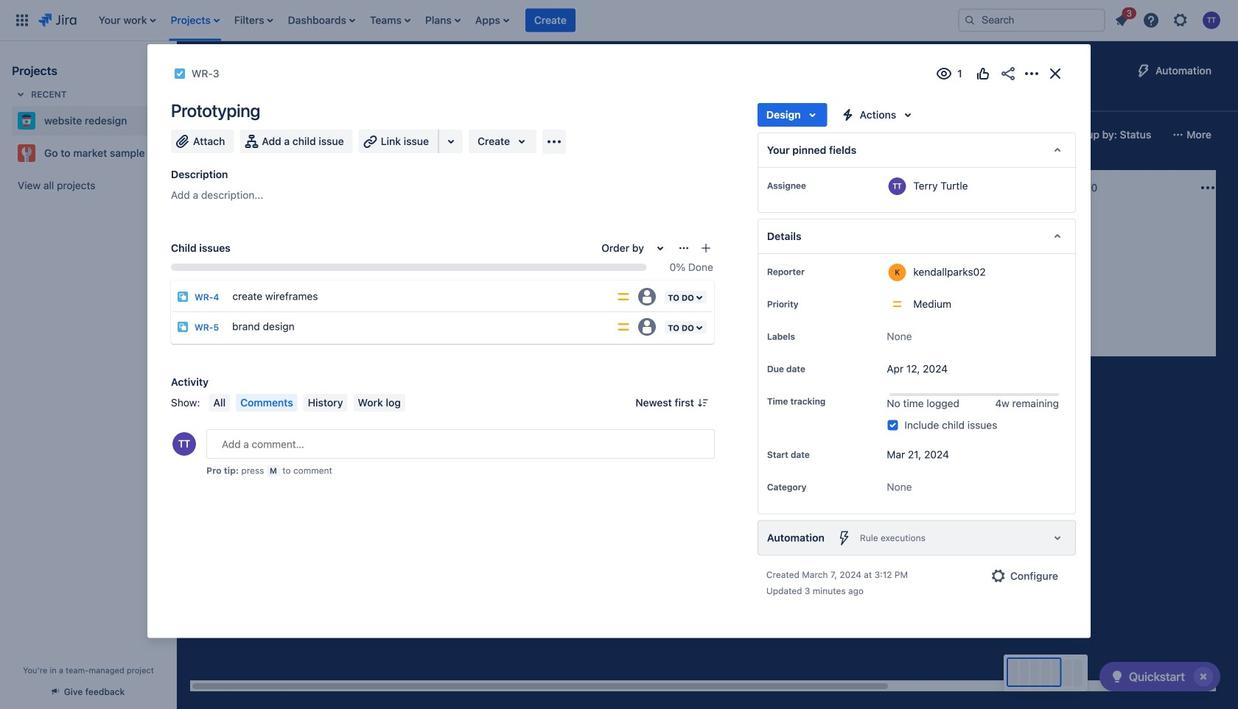 Task type: vqa. For each thing, say whether or not it's contained in the screenshot.
Issue type: Sub-task image
yes



Task type: describe. For each thing, give the bounding box(es) containing it.
labels pin to top image
[[798, 331, 810, 343]]

Search field
[[958, 8, 1105, 32]]

0 horizontal spatial medium image
[[575, 251, 587, 262]]

task image for high image
[[208, 251, 220, 262]]

1 horizontal spatial medium image
[[970, 271, 982, 283]]

link web pages and more image
[[442, 133, 460, 150]]

add people image
[[379, 126, 396, 144]]

list item inside list
[[1108, 6, 1136, 32]]

more information about kendallparks02 image
[[888, 264, 906, 282]]

automation image
[[1135, 62, 1153, 80]]

add app image
[[545, 133, 563, 151]]

task image
[[174, 68, 186, 80]]

search image
[[964, 14, 976, 26]]

details element
[[757, 219, 1076, 254]]

primary element
[[9, 0, 946, 41]]

task image for medium icon
[[623, 289, 635, 301]]

terry turtle image
[[986, 268, 1004, 286]]

close image
[[1046, 65, 1064, 83]]

show subtasks image
[[867, 295, 885, 312]]

medium image
[[783, 289, 794, 301]]

assignee unpin image
[[809, 180, 821, 192]]

Search board text field
[[196, 125, 308, 145]]

check image
[[1108, 668, 1126, 686]]



Task type: locate. For each thing, give the bounding box(es) containing it.
0 vertical spatial medium image
[[575, 251, 587, 262]]

due date pin to top image
[[808, 363, 820, 375]]

copy link to issue image
[[216, 67, 228, 79]]

issue type: sub-task image for priority: medium image
[[177, 291, 189, 303]]

banner
[[0, 0, 1238, 41]]

tab
[[259, 85, 293, 112]]

1 issue type: sub-task image from the top
[[177, 291, 189, 303]]

Add a comment… field
[[206, 430, 715, 459]]

0 vertical spatial issue type: sub-task image
[[177, 291, 189, 303]]

priority: medium image
[[616, 290, 631, 304]]

actions image
[[1023, 65, 1041, 83]]

issue actions image
[[678, 242, 690, 254]]

automation element
[[757, 521, 1076, 556]]

tab list
[[186, 85, 984, 112]]

reporter pin to top image
[[808, 266, 819, 278]]

0 horizontal spatial list
[[91, 0, 946, 41]]

dialog
[[147, 44, 1091, 638]]

2 horizontal spatial task image
[[623, 289, 635, 301]]

menu bar
[[206, 394, 408, 412]]

medium image
[[575, 251, 587, 262], [970, 271, 982, 283]]

1 horizontal spatial task image
[[416, 251, 427, 262]]

1 horizontal spatial list
[[1108, 6, 1229, 34]]

2 issue type: sub-task image from the top
[[177, 321, 189, 333]]

issue type: sub-task image for priority: medium icon
[[177, 321, 189, 333]]

more information about terry turtle image
[[888, 178, 906, 195]]

1 vertical spatial issue type: sub-task image
[[177, 321, 189, 333]]

your pinned fields element
[[757, 133, 1076, 168]]

list item
[[94, 0, 160, 41], [166, 0, 224, 41], [230, 0, 278, 41], [283, 0, 360, 41], [366, 0, 415, 41], [421, 0, 465, 41], [471, 0, 514, 41], [525, 0, 575, 41], [1108, 6, 1136, 32]]

issue type: sub-task image
[[177, 291, 189, 303], [177, 321, 189, 333]]

1 vertical spatial medium image
[[970, 271, 982, 283]]

vote options: no one has voted for this issue yet. image
[[974, 65, 992, 83]]

task image
[[208, 251, 220, 262], [416, 251, 427, 262], [623, 289, 635, 301]]

due date: 12 april 2024 image
[[834, 249, 846, 261], [834, 249, 846, 261]]

high image
[[367, 251, 379, 262]]

0 horizontal spatial task image
[[208, 251, 220, 262]]

create child image
[[700, 242, 712, 254]]

due date: 20 march 2024 image
[[626, 270, 638, 282], [626, 270, 638, 282]]

None search field
[[958, 8, 1105, 32]]

priority: medium image
[[616, 320, 631, 335]]

dismiss quickstart image
[[1192, 665, 1215, 689]]

collapse recent projects image
[[12, 85, 29, 103]]

jira image
[[38, 11, 76, 29], [38, 11, 76, 29]]

task image for the left medium image
[[416, 251, 427, 262]]

list
[[91, 0, 946, 41], [1108, 6, 1229, 34]]



